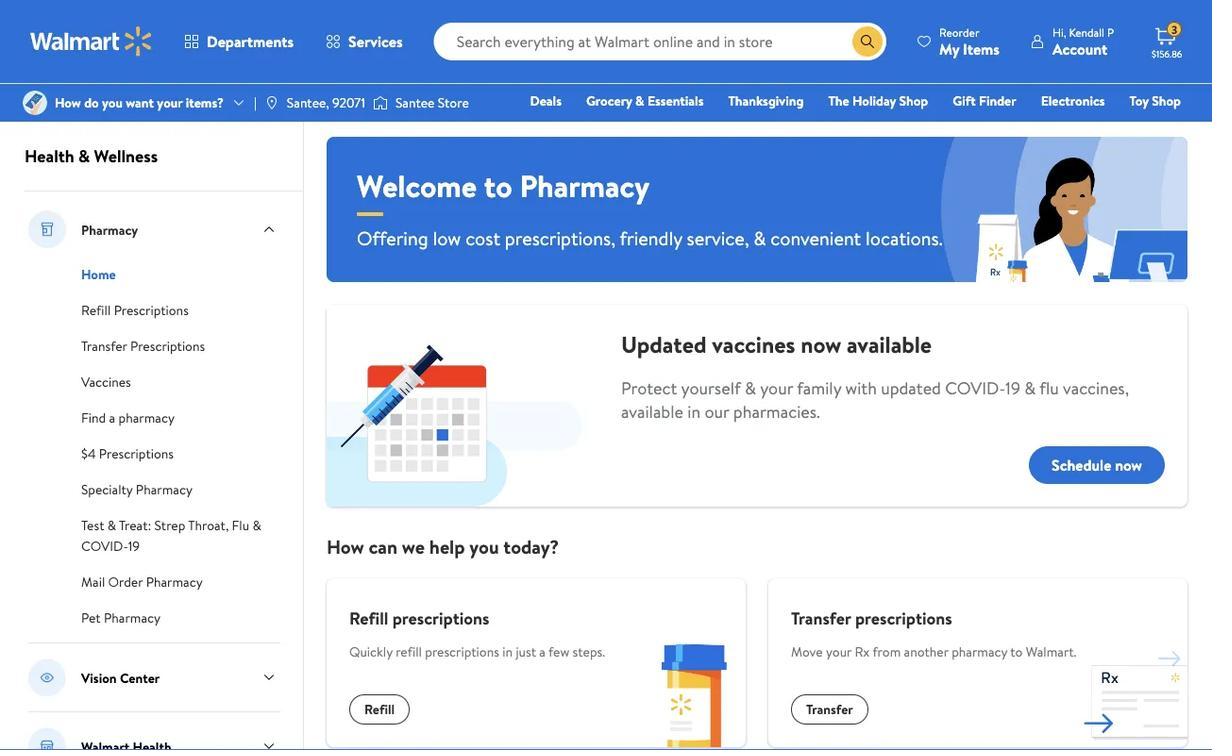 Task type: describe. For each thing, give the bounding box(es) containing it.
find
[[81, 409, 106, 427]]

our
[[705, 400, 729, 424]]

& right service,
[[754, 225, 766, 251]]

 image for santee store
[[373, 93, 388, 112]]

toy shop link
[[1121, 91, 1189, 111]]

schedule now button
[[1029, 447, 1165, 484]]

19 for test & treat: strep throat, flu & covid-19
[[128, 537, 140, 556]]

hi,
[[1053, 24, 1066, 40]]

cost
[[466, 225, 500, 251]]

mail
[[81, 573, 105, 591]]

1 vertical spatial to
[[1010, 643, 1023, 661]]

kendall
[[1069, 24, 1104, 40]]

0 horizontal spatial now
[[801, 329, 841, 360]]

holiday
[[852, 92, 896, 110]]

transfer inside button
[[806, 700, 853, 719]]

departments button
[[168, 19, 310, 64]]

wellness
[[94, 144, 158, 168]]

updated
[[621, 329, 707, 360]]

transfer for prescriptions
[[791, 607, 851, 630]]

deals link
[[522, 91, 570, 111]]

treat:
[[119, 516, 151, 535]]

prescriptions for refill prescriptions
[[114, 301, 189, 320]]

service,
[[687, 225, 749, 251]]

3
[[1172, 21, 1178, 37]]

2 vertical spatial your
[[826, 643, 852, 661]]

mail order pharmacy
[[81, 573, 203, 591]]

finder
[[979, 92, 1016, 110]]

walmart+
[[1125, 118, 1181, 136]]

refill inside button
[[364, 700, 395, 719]]

$4 prescriptions link
[[81, 443, 174, 464]]

offering low cost prescriptions, friendly service, & convenient locations.
[[357, 225, 943, 251]]

santee,
[[287, 93, 329, 112]]

grocery & essentials
[[586, 92, 704, 110]]

move
[[791, 643, 823, 661]]

transfer prescriptions
[[81, 337, 205, 355]]

the holiday shop link
[[820, 91, 937, 111]]

& right grocery at top
[[635, 92, 644, 110]]

registry
[[964, 118, 1012, 136]]

one debit link
[[1028, 117, 1109, 137]]

refill
[[396, 643, 422, 661]]

reorder
[[939, 24, 979, 40]]

services button
[[310, 19, 419, 64]]

how can we help you today?
[[327, 533, 559, 560]]

1 vertical spatial you
[[469, 533, 499, 560]]

health
[[25, 144, 74, 168]]

fashion link
[[887, 117, 948, 137]]

throat,
[[188, 516, 229, 535]]

your inside protect yourself & your family with updated covid-19 & flu vaccines, available in our pharmacies.
[[760, 377, 793, 400]]

refill prescriptions
[[81, 301, 189, 320]]

gift finder
[[953, 92, 1016, 110]]

test & treat: strep throat, flu & covid-19
[[81, 516, 261, 556]]

transfer button
[[791, 695, 868, 725]]

deals
[[530, 92, 562, 110]]

 image for how do you want your items?
[[23, 91, 47, 115]]

refill for prescriptions
[[349, 607, 388, 630]]

pharmacy image
[[28, 211, 66, 248]]

prescriptions for refill prescriptions
[[392, 607, 489, 630]]

electronics
[[1041, 92, 1105, 110]]

prescriptions right refill
[[425, 643, 499, 661]]

p
[[1107, 24, 1114, 40]]

1 vertical spatial home link
[[81, 263, 116, 284]]

pet pharmacy
[[81, 609, 161, 627]]

walmart health image
[[28, 728, 66, 750]]

vaccines link
[[81, 371, 131, 392]]

schedule now
[[1052, 455, 1142, 476]]

$156.86
[[1152, 47, 1182, 60]]

vision center
[[81, 669, 160, 687]]

protect yourself & your family with updated covid-19 & flu vaccines, available in our pharmacies.
[[621, 377, 1129, 424]]

pharmacy inside 'link'
[[119, 409, 175, 427]]

0 horizontal spatial your
[[157, 93, 183, 112]]

specialty pharmacy
[[81, 480, 192, 499]]

vaccines
[[81, 373, 131, 391]]

order
[[108, 573, 143, 591]]

prescriptions for transfer prescriptions
[[855, 607, 952, 630]]

1 horizontal spatial pharmacy
[[952, 643, 1007, 661]]

test & treat: strep throat, flu & covid-19 link
[[81, 514, 261, 556]]

center
[[120, 669, 160, 687]]

shop inside toy shop home
[[1152, 92, 1181, 110]]

transfer for prescriptions
[[81, 337, 127, 355]]

walmart+ link
[[1116, 117, 1189, 137]]

account
[[1053, 38, 1108, 59]]

updated vaccines now available
[[621, 329, 932, 360]]

refill button
[[349, 695, 410, 725]]

friendly
[[620, 225, 682, 251]]

just
[[516, 643, 536, 661]]

the
[[828, 92, 849, 110]]

0 horizontal spatial you
[[102, 93, 123, 112]]

transfer prescriptions
[[791, 607, 952, 630]]

flu
[[232, 516, 249, 535]]

another
[[904, 643, 949, 661]]

& right yourself
[[745, 377, 756, 400]]

santee
[[395, 93, 435, 112]]

protect
[[621, 377, 677, 400]]

santee store
[[395, 93, 469, 112]]

services
[[348, 31, 403, 52]]

store
[[438, 93, 469, 112]]

prescriptions,
[[505, 225, 615, 251]]



Task type: vqa. For each thing, say whether or not it's contained in the screenshot.
topmost Home
yes



Task type: locate. For each thing, give the bounding box(es) containing it.
0 horizontal spatial home
[[81, 265, 116, 284]]

2 vertical spatial refill
[[364, 700, 395, 719]]

shop up fashion
[[899, 92, 928, 110]]

Search search field
[[434, 23, 886, 60]]

0 horizontal spatial pharmacy
[[119, 409, 175, 427]]

1 vertical spatial available
[[621, 400, 683, 424]]

toy
[[1130, 92, 1149, 110]]

2 horizontal spatial your
[[826, 643, 852, 661]]

0 vertical spatial transfer
[[81, 337, 127, 355]]

2 shop from the left
[[1152, 92, 1181, 110]]

you right help
[[469, 533, 499, 560]]

refill for prescriptions
[[81, 301, 111, 320]]

find a pharmacy link
[[81, 407, 175, 428]]

health & wellness
[[25, 144, 158, 168]]

test
[[81, 516, 104, 535]]

specialty pharmacy link
[[81, 479, 192, 499]]

quickly
[[349, 643, 393, 661]]

0 horizontal spatial  image
[[23, 91, 47, 115]]

19 inside test & treat: strep throat, flu & covid-19
[[128, 537, 140, 556]]

pharmacy down order
[[104, 609, 161, 627]]

0 vertical spatial to
[[484, 165, 512, 207]]

flu
[[1040, 377, 1059, 400]]

2 vertical spatial prescriptions
[[99, 445, 174, 463]]

help
[[429, 533, 465, 560]]

prescriptions up the specialty pharmacy link
[[99, 445, 174, 463]]

pet pharmacy link
[[81, 607, 161, 628]]

refill up quickly
[[349, 607, 388, 630]]

1 vertical spatial refill
[[349, 607, 388, 630]]

Walmart Site-Wide search field
[[434, 23, 886, 60]]

one debit
[[1036, 118, 1100, 136]]

covid- for updated
[[945, 377, 1005, 400]]

offering
[[357, 225, 428, 251]]

& right health in the top left of the page
[[78, 144, 90, 168]]

available left our
[[621, 400, 683, 424]]

few
[[548, 643, 569, 661]]

walmart image
[[30, 26, 153, 57]]

pharmacy down test & treat: strep throat, flu & covid-19
[[146, 573, 203, 591]]

transfer prescriptions. move your rx from another pharmacy to walmart. transfer. image
[[1084, 644, 1188, 748]]

0 vertical spatial pharmacy
[[119, 409, 175, 427]]

0 vertical spatial 19
[[1005, 377, 1020, 400]]

you
[[102, 93, 123, 112], [469, 533, 499, 560]]

0 vertical spatial refill
[[81, 301, 111, 320]]

0 vertical spatial in
[[688, 400, 701, 424]]

in left just
[[502, 643, 513, 661]]

pharmacy up $4 prescriptions link
[[119, 409, 175, 427]]

19 for protect yourself & your family with updated covid-19 & flu vaccines, available in our pharmacies.
[[1005, 377, 1020, 400]]

0 vertical spatial how
[[55, 93, 81, 112]]

refill down quickly
[[364, 700, 395, 719]]

grocery
[[586, 92, 632, 110]]

covid- for &
[[81, 537, 128, 556]]

home inside toy shop home
[[836, 118, 871, 136]]

in left our
[[688, 400, 701, 424]]

your right "want"
[[157, 93, 183, 112]]

vaccines,
[[1063, 377, 1129, 400]]

 image
[[23, 91, 47, 115], [373, 93, 388, 112]]

home down the
[[836, 118, 871, 136]]

refill up the transfer prescriptions link
[[81, 301, 111, 320]]

quickly refill prescriptions in just a few steps.
[[349, 643, 605, 661]]

1 shop from the left
[[899, 92, 928, 110]]

0 vertical spatial prescriptions
[[114, 301, 189, 320]]

now
[[801, 329, 841, 360], [1115, 455, 1142, 476]]

& right test
[[107, 516, 116, 535]]

prescriptions
[[114, 301, 189, 320], [130, 337, 205, 355], [99, 445, 174, 463]]

19
[[1005, 377, 1020, 400], [128, 537, 140, 556]]

1 vertical spatial prescriptions
[[130, 337, 205, 355]]

fashion
[[895, 118, 939, 136]]

& right flu at the bottom of the page
[[252, 516, 261, 535]]

rx
[[855, 643, 870, 661]]

0 horizontal spatial how
[[55, 93, 81, 112]]

0 horizontal spatial a
[[109, 409, 115, 427]]

prescriptions up the from
[[855, 607, 952, 630]]

walmart.
[[1026, 643, 1077, 661]]

0 vertical spatial now
[[801, 329, 841, 360]]

covid- down test
[[81, 537, 128, 556]]

your left family
[[760, 377, 793, 400]]

to
[[484, 165, 512, 207], [1010, 643, 1023, 661]]

1 vertical spatial pharmacy
[[952, 643, 1007, 661]]

strep
[[154, 516, 185, 535]]

1 horizontal spatial to
[[1010, 643, 1023, 661]]

refill prescriptions link
[[81, 299, 189, 320]]

0 horizontal spatial available
[[621, 400, 683, 424]]

0 vertical spatial your
[[157, 93, 183, 112]]

pharmacy right pharmacy image
[[81, 220, 138, 239]]

1 horizontal spatial now
[[1115, 455, 1142, 476]]

1 horizontal spatial a
[[539, 643, 546, 661]]

0 horizontal spatial in
[[502, 643, 513, 661]]

refill
[[81, 301, 111, 320], [349, 607, 388, 630], [364, 700, 395, 719]]

we
[[402, 533, 425, 560]]

with
[[845, 377, 877, 400]]

items?
[[186, 93, 224, 112]]

how for how can we help you today?
[[327, 533, 364, 560]]

in inside protect yourself & your family with updated covid-19 & flu vaccines, available in our pharmacies.
[[688, 400, 701, 424]]

refill prescriptions
[[349, 607, 489, 630]]

transfer up the move
[[791, 607, 851, 630]]

1 horizontal spatial your
[[760, 377, 793, 400]]

0 vertical spatial home
[[836, 118, 871, 136]]

1 vertical spatial covid-
[[81, 537, 128, 556]]

a inside find a pharmacy 'link'
[[109, 409, 115, 427]]

santee, 92071
[[287, 93, 365, 112]]

0 horizontal spatial to
[[484, 165, 512, 207]]

move your rx from another pharmacy to walmart.
[[791, 643, 1077, 661]]

search icon image
[[860, 34, 875, 49]]

updated
[[881, 377, 941, 400]]

how for how do you want your items?
[[55, 93, 81, 112]]

1 horizontal spatial in
[[688, 400, 701, 424]]

debit
[[1068, 118, 1100, 136]]

 image right the 92071
[[373, 93, 388, 112]]

from
[[873, 643, 901, 661]]

locations.
[[866, 225, 943, 251]]

low
[[433, 225, 461, 251]]

today?
[[503, 533, 559, 560]]

&
[[635, 92, 644, 110], [78, 144, 90, 168], [754, 225, 766, 251], [745, 377, 756, 400], [1024, 377, 1036, 400], [107, 516, 116, 535], [252, 516, 261, 535]]

home
[[836, 118, 871, 136], [81, 265, 116, 284]]

a right find
[[109, 409, 115, 427]]

toy shop home
[[836, 92, 1181, 136]]

1 vertical spatial home
[[81, 265, 116, 284]]

pharmacy
[[119, 409, 175, 427], [952, 643, 1007, 661]]

 image up health in the top left of the page
[[23, 91, 47, 115]]

home up refill prescriptions link
[[81, 265, 116, 284]]

0 vertical spatial you
[[102, 93, 123, 112]]

yourself
[[681, 377, 741, 400]]

welcome
[[357, 165, 477, 207]]

home link down the
[[828, 117, 879, 137]]

pharmacies.
[[733, 400, 820, 424]]

vaccines
[[712, 329, 795, 360]]

available inside protect yourself & your family with updated covid-19 & flu vaccines, available in our pharmacies.
[[621, 400, 683, 424]]

1 vertical spatial in
[[502, 643, 513, 661]]

prescriptions up refill
[[392, 607, 489, 630]]

& left flu
[[1024, 377, 1036, 400]]

refill prescriptions. quickly refill medications in just a few steps. refill. image
[[642, 644, 746, 748]]

find a pharmacy
[[81, 409, 175, 427]]

can
[[369, 533, 397, 560]]

1 vertical spatial now
[[1115, 455, 1142, 476]]

0 vertical spatial covid-
[[945, 377, 1005, 400]]

shop right toy
[[1152, 92, 1181, 110]]

thanksgiving
[[728, 92, 804, 110]]

now up family
[[801, 329, 841, 360]]

your left rx
[[826, 643, 852, 661]]

to up cost
[[484, 165, 512, 207]]

electronics link
[[1032, 91, 1114, 111]]

19 down treat:
[[128, 537, 140, 556]]

pharmacy up prescriptions,
[[520, 165, 650, 207]]

92071
[[332, 93, 365, 112]]

1 horizontal spatial available
[[847, 329, 932, 360]]

welcome to pharmacy
[[357, 165, 650, 207]]

pharmacy right another
[[952, 643, 1007, 661]]

0 horizontal spatial shop
[[899, 92, 928, 110]]

want
[[126, 93, 154, 112]]

1 vertical spatial your
[[760, 377, 793, 400]]

pharmacy up strep
[[136, 480, 192, 499]]

1 horizontal spatial covid-
[[945, 377, 1005, 400]]

hi, kendall p account
[[1053, 24, 1114, 59]]

1 vertical spatial a
[[539, 643, 546, 661]]

vision center image
[[28, 659, 66, 697]]

prescriptions down refill prescriptions
[[130, 337, 205, 355]]

how left do
[[55, 93, 81, 112]]

19 inside protect yourself & your family with updated covid-19 & flu vaccines, available in our pharmacies.
[[1005, 377, 1020, 400]]

0 vertical spatial a
[[109, 409, 115, 427]]

1 horizontal spatial how
[[327, 533, 364, 560]]

essentials
[[648, 92, 704, 110]]

available
[[847, 329, 932, 360], [621, 400, 683, 424]]

available up updated
[[847, 329, 932, 360]]

shop
[[899, 92, 928, 110], [1152, 92, 1181, 110]]

how do you want your items?
[[55, 93, 224, 112]]

now right schedule
[[1115, 455, 1142, 476]]

covid- inside test & treat: strep throat, flu & covid-19
[[81, 537, 128, 556]]

to left walmart.
[[1010, 643, 1023, 661]]

1 horizontal spatial you
[[469, 533, 499, 560]]

you right do
[[102, 93, 123, 112]]

a right just
[[539, 643, 546, 661]]

prescriptions up the transfer prescriptions link
[[114, 301, 189, 320]]

reorder my items
[[939, 24, 1000, 59]]

the holiday shop
[[828, 92, 928, 110]]

$4 prescriptions
[[81, 445, 174, 463]]

1 horizontal spatial home
[[836, 118, 871, 136]]

0 horizontal spatial home link
[[81, 263, 116, 284]]

1 horizontal spatial shop
[[1152, 92, 1181, 110]]

transfer down the move
[[806, 700, 853, 719]]

now inside button
[[1115, 455, 1142, 476]]

covid-
[[945, 377, 1005, 400], [81, 537, 128, 556]]

2 vertical spatial transfer
[[806, 700, 853, 719]]

prescriptions
[[392, 607, 489, 630], [855, 607, 952, 630], [425, 643, 499, 661]]

covid- right updated
[[945, 377, 1005, 400]]

how left can
[[327, 533, 364, 560]]

1 vertical spatial 19
[[128, 537, 140, 556]]

vision
[[81, 669, 117, 687]]

0 horizontal spatial covid-
[[81, 537, 128, 556]]

convenient
[[771, 225, 861, 251]]

0 vertical spatial home link
[[828, 117, 879, 137]]

items
[[963, 38, 1000, 59]]

1 horizontal spatial home link
[[828, 117, 879, 137]]

0 vertical spatial available
[[847, 329, 932, 360]]

my
[[939, 38, 959, 59]]

prescriptions for transfer prescriptions
[[130, 337, 205, 355]]

0 horizontal spatial 19
[[128, 537, 140, 556]]

one
[[1036, 118, 1065, 136]]

19 left flu
[[1005, 377, 1020, 400]]

|
[[254, 93, 257, 112]]

1 horizontal spatial 19
[[1005, 377, 1020, 400]]

 image
[[264, 95, 279, 110]]

$4
[[81, 445, 96, 463]]

1 vertical spatial how
[[327, 533, 364, 560]]

1 vertical spatial transfer
[[791, 607, 851, 630]]

1 horizontal spatial  image
[[373, 93, 388, 112]]

prescriptions for $4 prescriptions
[[99, 445, 174, 463]]

home link up refill prescriptions link
[[81, 263, 116, 284]]

departments
[[207, 31, 294, 52]]

steps.
[[573, 643, 605, 661]]

transfer up vaccines link
[[81, 337, 127, 355]]

covid- inside protect yourself & your family with updated covid-19 & flu vaccines, available in our pharmacies.
[[945, 377, 1005, 400]]



